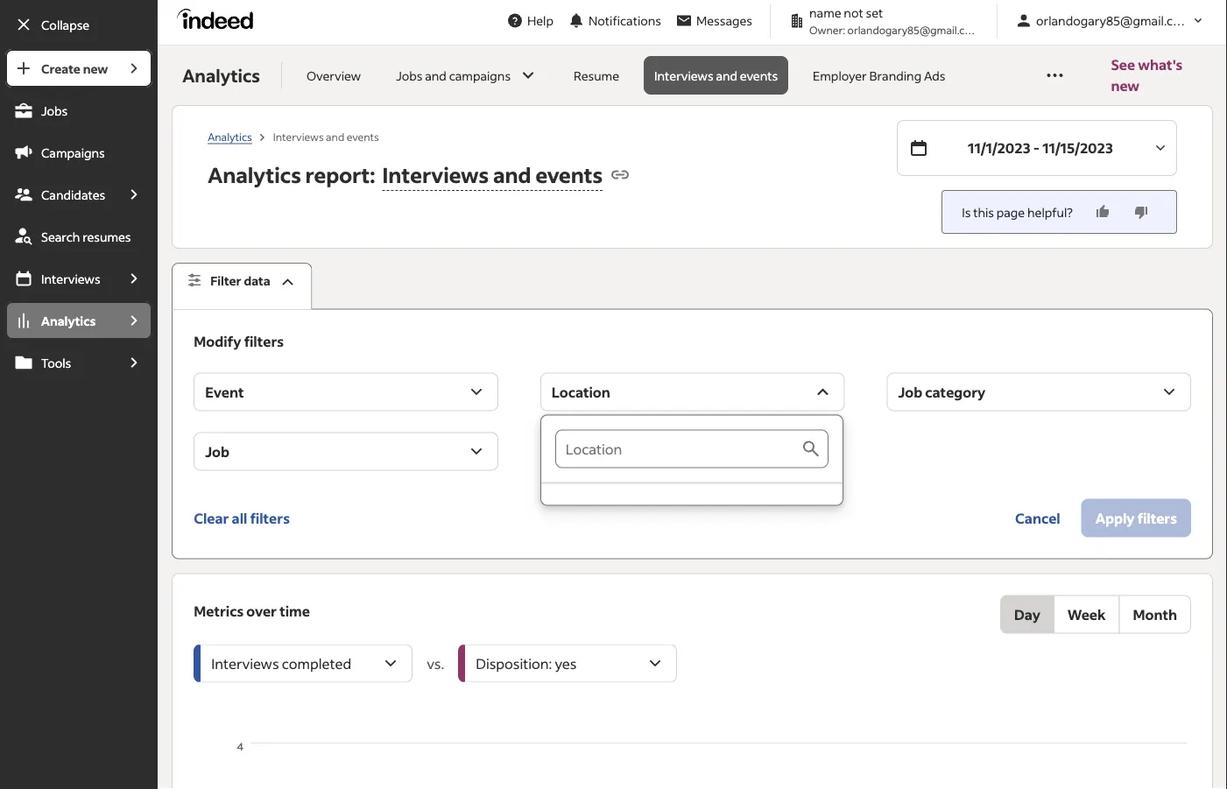 Task type: vqa. For each thing, say whether or not it's contained in the screenshot.
SEE
yes



Task type: describe. For each thing, give the bounding box(es) containing it.
overview link
[[296, 56, 372, 95]]

category
[[926, 383, 986, 401]]

clear
[[194, 509, 229, 527]]

and inside interviews and events link
[[716, 67, 738, 83]]

see what's new button
[[1111, 46, 1206, 105]]

search resumes link
[[5, 217, 153, 256]]

campaigns link
[[5, 133, 153, 172]]

indeed home image
[[177, 8, 261, 29]]

collapse
[[41, 17, 90, 32]]

create new
[[41, 60, 108, 76]]

month
[[1133, 606, 1178, 623]]

messages
[[697, 13, 753, 28]]

new inside see what's new
[[1111, 77, 1140, 95]]

notifications
[[589, 13, 661, 28]]

campaigns
[[449, 67, 511, 83]]

interviews and events link
[[644, 56, 789, 95]]

name
[[810, 5, 842, 21]]

modify
[[194, 332, 241, 350]]

location button
[[540, 373, 845, 411]]

branding
[[870, 67, 922, 83]]

0 horizontal spatial analytics link
[[5, 301, 116, 340]]

jobs and campaigns button
[[386, 56, 549, 95]]

filter data button
[[172, 263, 313, 310]]

11/15/2023
[[1043, 139, 1114, 157]]

job category
[[898, 383, 986, 401]]

employer branding ads link
[[803, 56, 956, 95]]

is this page helpful?
[[962, 204, 1073, 220]]

filter
[[210, 273, 242, 289]]

overflow menu image
[[1045, 65, 1066, 86]]

this
[[974, 204, 994, 220]]

ads
[[924, 67, 946, 83]]

is
[[962, 204, 971, 220]]

event
[[205, 383, 244, 401]]

candidates link
[[5, 175, 116, 214]]

cancel button
[[1002, 499, 1075, 538]]

0 vertical spatial filters
[[244, 332, 284, 350]]

job button
[[194, 432, 498, 471]]

all
[[232, 509, 247, 527]]

campaigns
[[41, 145, 105, 160]]

interviews inside interviews link
[[41, 271, 100, 287]]

and inside jobs and campaigns button
[[425, 67, 447, 83]]

clear all filters
[[194, 509, 290, 527]]

messages link
[[668, 4, 760, 37]]

jobs and campaigns
[[396, 67, 511, 83]]

11/1/2023 - 11/15/2023
[[968, 139, 1114, 157]]

set
[[866, 5, 883, 21]]

resume
[[574, 67, 619, 83]]

help button
[[499, 4, 561, 37]]

time
[[280, 602, 310, 620]]

1 horizontal spatial interviews and events
[[654, 67, 778, 83]]

filters inside button
[[250, 509, 290, 527]]

2 vertical spatial events
[[536, 161, 603, 188]]

cancel
[[1016, 509, 1061, 527]]

employer branding ads
[[813, 67, 946, 83]]

tools link
[[5, 343, 116, 382]]

day
[[1015, 606, 1041, 623]]

job category button
[[887, 373, 1192, 411]]

over
[[246, 602, 277, 620]]

week
[[1068, 606, 1106, 623]]

report:
[[305, 161, 375, 188]]

name not set owner: orlandogary85@gmail.com
[[810, 5, 981, 36]]



Task type: locate. For each thing, give the bounding box(es) containing it.
analytics link
[[208, 130, 252, 144], [5, 301, 116, 340]]

collapse button
[[5, 5, 153, 44]]

analytics inside menu bar
[[41, 313, 96, 329]]

1 horizontal spatial analytics link
[[208, 130, 252, 144]]

show shareable url image
[[610, 164, 631, 185]]

orlandogary85@gmail.com down set
[[848, 23, 981, 36]]

owner:
[[810, 23, 846, 36]]

interviews link
[[5, 259, 116, 298]]

orlandogary85@gmail.com inside dropdown button
[[1036, 13, 1192, 28]]

0 horizontal spatial orlandogary85@gmail.com
[[848, 23, 981, 36]]

0 horizontal spatial jobs
[[41, 103, 68, 118]]

tools
[[41, 355, 71, 371]]

name not set owner: orlandogary85@gmail.com element
[[782, 4, 987, 38]]

location list box
[[541, 416, 843, 505]]

jobs link
[[5, 91, 153, 130]]

events down messages
[[740, 67, 778, 83]]

filters
[[244, 332, 284, 350], [250, 509, 290, 527]]

jobs
[[396, 67, 423, 83], [41, 103, 68, 118]]

jobs inside menu bar
[[41, 103, 68, 118]]

1 vertical spatial interviews and events
[[273, 130, 379, 143]]

0 vertical spatial job
[[898, 383, 923, 401]]

1 vertical spatial jobs
[[41, 103, 68, 118]]

filter data
[[210, 273, 270, 289]]

0 vertical spatial events
[[740, 67, 778, 83]]

this page is helpful image
[[1094, 203, 1112, 221]]

employer
[[813, 67, 867, 83]]

0 horizontal spatial job
[[205, 443, 229, 461]]

1 horizontal spatial job
[[898, 383, 923, 401]]

job left category
[[898, 383, 923, 401]]

search
[[41, 229, 80, 244]]

new right create
[[83, 60, 108, 76]]

interviews and events up report:
[[273, 130, 379, 143]]

Location field
[[555, 430, 801, 468]]

what's
[[1138, 56, 1183, 74]]

interviews and events button
[[375, 156, 603, 194]]

overview
[[307, 67, 361, 83]]

jobs for jobs
[[41, 103, 68, 118]]

clear all filters button
[[194, 499, 290, 538]]

and
[[425, 67, 447, 83], [716, 67, 738, 83], [326, 130, 345, 143], [493, 161, 531, 188]]

0 horizontal spatial interviews and events
[[273, 130, 379, 143]]

filters right modify
[[244, 332, 284, 350]]

interviews inside interviews and events link
[[654, 67, 714, 83]]

event button
[[194, 373, 498, 411]]

data
[[244, 273, 270, 289]]

jobs left campaigns
[[396, 67, 423, 83]]

events
[[740, 67, 778, 83], [347, 130, 379, 143], [536, 161, 603, 188]]

1 horizontal spatial orlandogary85@gmail.com
[[1036, 13, 1192, 28]]

see
[[1111, 56, 1136, 74]]

new
[[83, 60, 108, 76], [1111, 77, 1140, 95]]

0 horizontal spatial events
[[347, 130, 379, 143]]

resumes
[[82, 229, 131, 244]]

notifications button
[[561, 1, 668, 40]]

page
[[997, 204, 1025, 220]]

candidates
[[41, 187, 105, 202]]

orlandogary85@gmail.com inside name not set owner: orlandogary85@gmail.com
[[848, 23, 981, 36]]

1 vertical spatial analytics link
[[5, 301, 116, 340]]

job for job
[[205, 443, 229, 461]]

2 horizontal spatial events
[[740, 67, 778, 83]]

jobs inside button
[[396, 67, 423, 83]]

see what's new
[[1111, 56, 1183, 95]]

events left show shareable url icon
[[536, 161, 603, 188]]

0 vertical spatial jobs
[[396, 67, 423, 83]]

resume link
[[563, 56, 630, 95]]

job for job category
[[898, 383, 923, 401]]

analytics report: interviews and events
[[208, 161, 603, 188]]

job inside job category dropdown button
[[898, 383, 923, 401]]

interviews and events
[[654, 67, 778, 83], [273, 130, 379, 143]]

vs.
[[427, 655, 444, 673]]

job down the event
[[205, 443, 229, 461]]

job inside job dropdown button
[[205, 443, 229, 461]]

-
[[1034, 139, 1040, 157]]

11/1/2023
[[968, 139, 1031, 157]]

menu bar
[[0, 49, 158, 789]]

1 vertical spatial events
[[347, 130, 379, 143]]

this page is not helpful image
[[1133, 203, 1150, 221]]

interviews and events down messages link
[[654, 67, 778, 83]]

1 vertical spatial job
[[205, 443, 229, 461]]

new down see
[[1111, 77, 1140, 95]]

help
[[527, 13, 554, 28]]

0 horizontal spatial new
[[83, 60, 108, 76]]

orlandogary85@gmail.com button
[[1008, 4, 1213, 37]]

menu bar containing create new
[[0, 49, 158, 789]]

1 horizontal spatial jobs
[[396, 67, 423, 83]]

1 horizontal spatial events
[[536, 161, 603, 188]]

new inside menu bar
[[83, 60, 108, 76]]

filters right all
[[250, 509, 290, 527]]

create
[[41, 60, 80, 76]]

events up report:
[[347, 130, 379, 143]]

region
[[194, 739, 1192, 789]]

metrics
[[194, 602, 244, 620]]

modify filters
[[194, 332, 284, 350]]

create new link
[[5, 49, 116, 88]]

interviews
[[654, 67, 714, 83], [273, 130, 324, 143], [382, 161, 489, 188], [41, 271, 100, 287]]

jobs for jobs and campaigns
[[396, 67, 423, 83]]

0 vertical spatial interviews and events
[[654, 67, 778, 83]]

orlandogary85@gmail.com
[[1036, 13, 1192, 28], [848, 23, 981, 36]]

1 horizontal spatial new
[[1111, 77, 1140, 95]]

jobs down create new link
[[41, 103, 68, 118]]

location
[[552, 383, 610, 401]]

search resumes
[[41, 229, 131, 244]]

orlandogary85@gmail.com up see
[[1036, 13, 1192, 28]]

analytics
[[182, 64, 260, 87], [208, 130, 252, 143], [208, 161, 301, 188], [41, 313, 96, 329]]

1 vertical spatial filters
[[250, 509, 290, 527]]

metrics over time
[[194, 602, 310, 620]]

0 vertical spatial analytics link
[[208, 130, 252, 144]]

job
[[898, 383, 923, 401], [205, 443, 229, 461]]

not
[[844, 5, 864, 21]]

helpful?
[[1028, 204, 1073, 220]]



